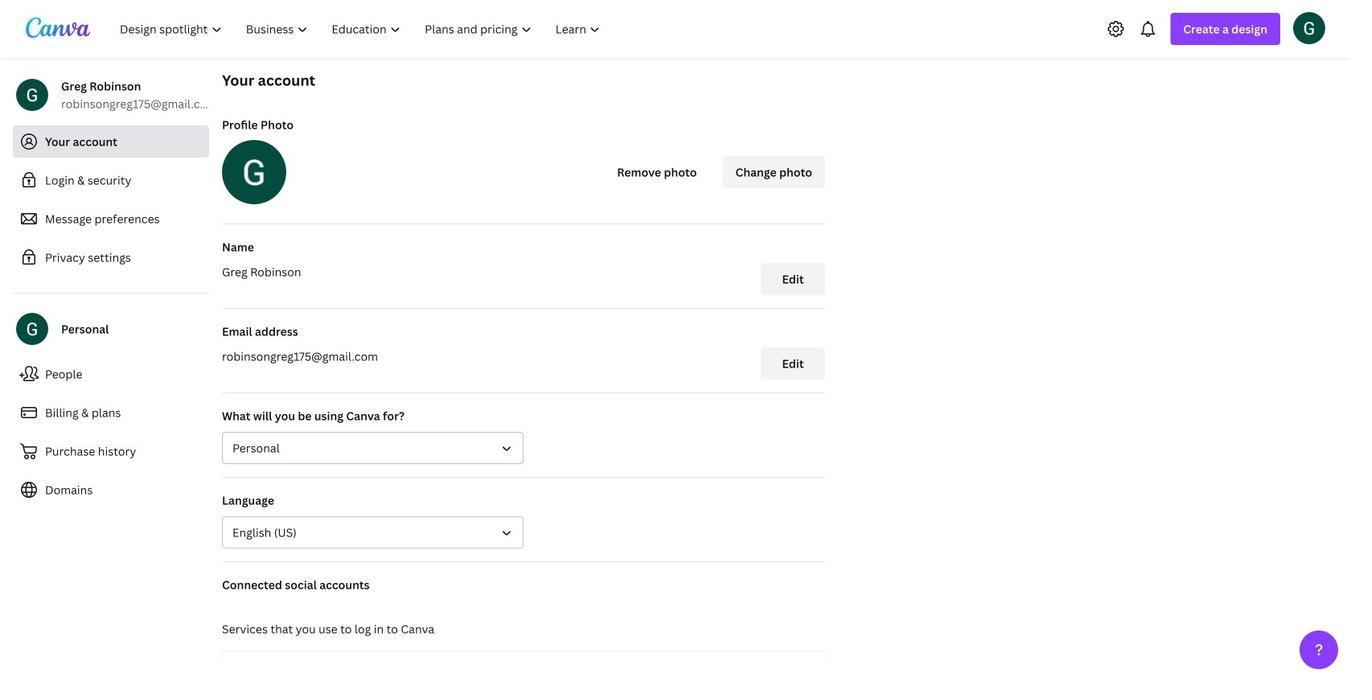 Task type: describe. For each thing, give the bounding box(es) containing it.
top level navigation element
[[109, 13, 614, 45]]

Language: English (US) button
[[222, 517, 524, 549]]



Task type: vqa. For each thing, say whether or not it's contained in the screenshot.
Whiteboard
no



Task type: locate. For each thing, give the bounding box(es) containing it.
greg robinson image
[[1294, 12, 1326, 44]]

None button
[[222, 432, 524, 464]]



